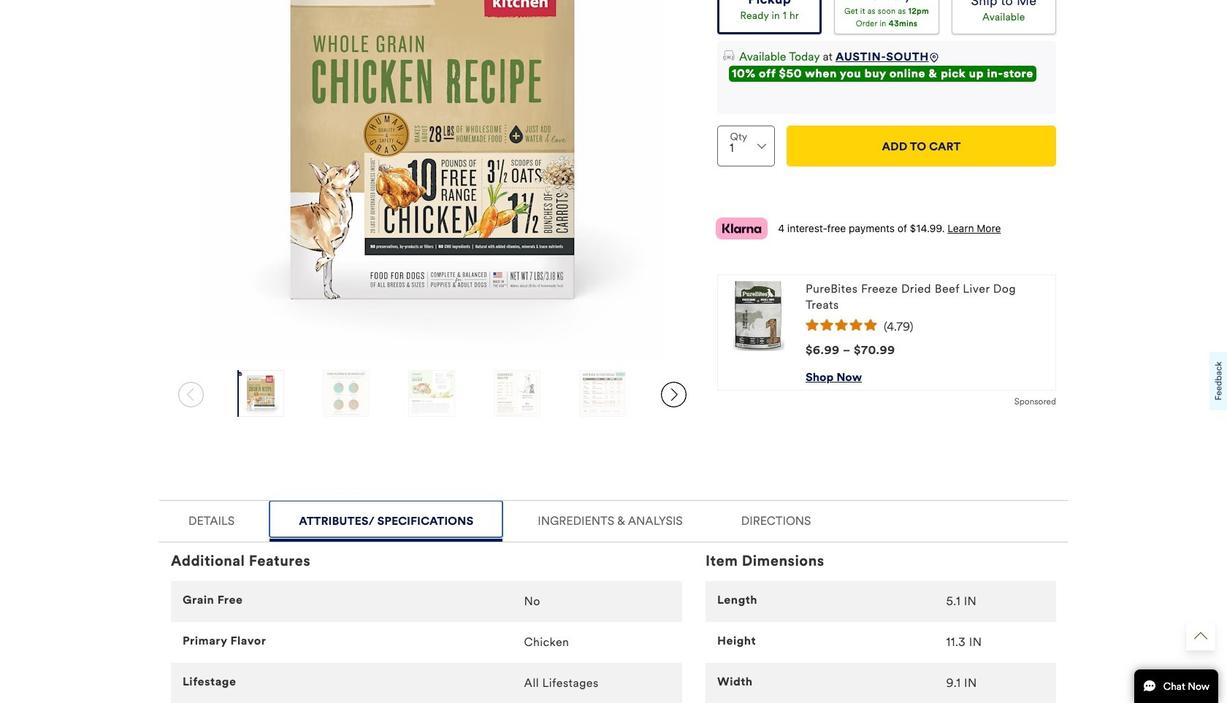 Task type: locate. For each thing, give the bounding box(es) containing it.
the honest kitchen dehydrated whole grain chicken recipe dog food, 7 lbs. - carousel image #1 image
[[200, 0, 665, 359]]

delivery-method-Pickup-Available radio
[[717, 0, 822, 34]]

rating 4.79 out of 5 element
[[806, 319, 1050, 331]]

the honest kitchen dehydrated whole grain chicken recipe dog food, 7 lbs. - thumbnail-4 image
[[495, 371, 540, 417]]

option group
[[717, 0, 1056, 34]]

the honest kitchen dehydrated whole grain chicken recipe dog food, 7 lbs. - thumbnail-1 image
[[238, 371, 283, 417]]

product details tab list
[[159, 501, 1068, 704]]



Task type: vqa. For each thing, say whether or not it's contained in the screenshot.
'Petcode'
no



Task type: describe. For each thing, give the bounding box(es) containing it.
the honest kitchen dehydrated whole grain chicken recipe dog food, 7 lbs. - thumbnail-2 image
[[323, 371, 369, 417]]

the honest kitchen dehydrated whole grain chicken recipe dog food, 7 lbs. - thumbnail-5 image
[[580, 371, 626, 417]]

delivery-method-Delivery-Available radio
[[835, 0, 939, 34]]

from $6.99 up to $70.99 element
[[806, 344, 895, 357]]

delivery-method-Ship to Me-Available radio
[[952, 0, 1056, 34]]

the honest kitchen dehydrated whole grain chicken recipe dog food, 7 lbs. - thumbnail-3 image
[[409, 371, 454, 417]]

scroll to top image
[[1195, 630, 1208, 643]]



